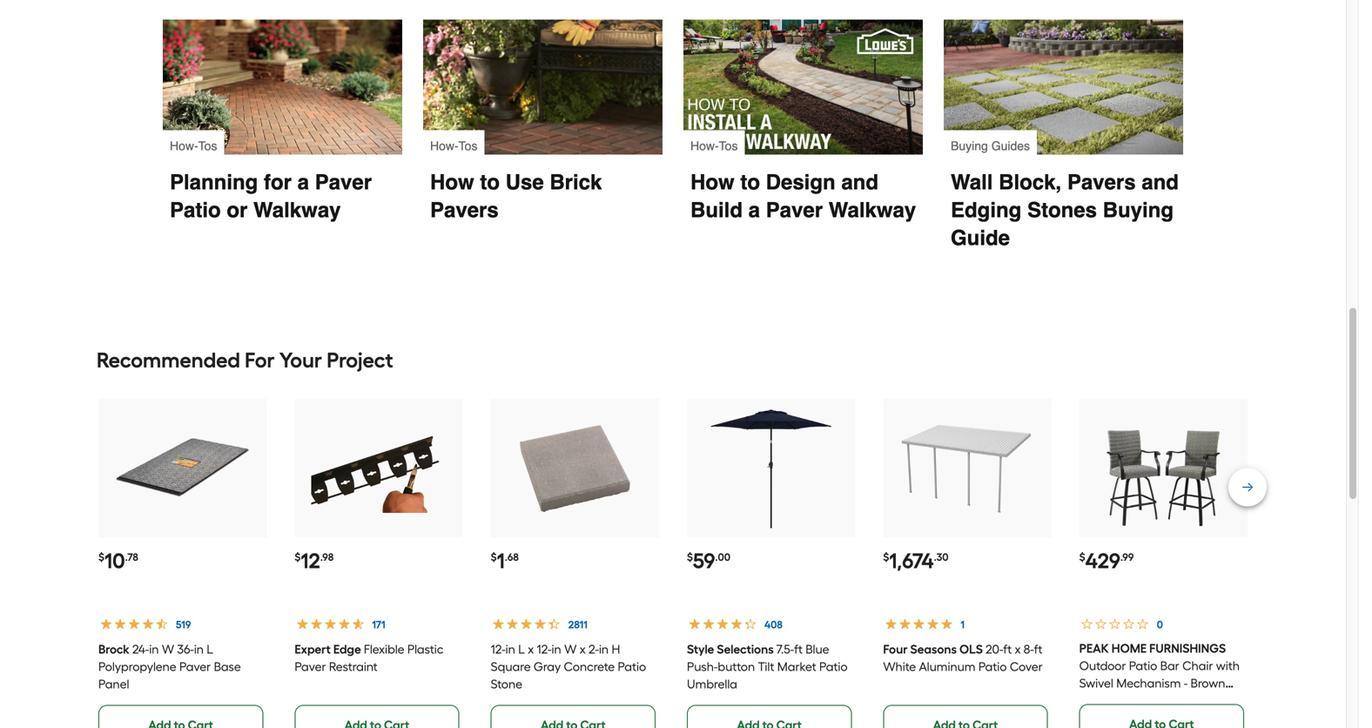 Task type: vqa. For each thing, say whether or not it's contained in the screenshot.


Task type: describe. For each thing, give the bounding box(es) containing it.
square
[[491, 659, 531, 674]]

for
[[264, 170, 292, 194]]

home
[[1112, 641, 1147, 656]]

peak
[[1080, 641, 1109, 656]]

for
[[245, 348, 275, 373]]

429
[[1086, 548, 1121, 574]]

.99
[[1121, 551, 1134, 564]]

$ 429 .99
[[1080, 548, 1134, 574]]

patio inside planning for a paver patio or walkway
[[170, 198, 221, 222]]

peak home furnishings outdoor patio bar chair with swivel mechanism - brown wicker, weather-resistant, steel frame image
[[1097, 401, 1231, 536]]

guides
[[992, 139, 1030, 153]]

1 in from the left
[[149, 642, 159, 657]]

7.5-
[[777, 642, 794, 657]]

edge
[[334, 642, 361, 657]]

frame
[[1109, 711, 1145, 726]]

$ 10 .78
[[98, 548, 138, 574]]

2-
[[589, 642, 599, 657]]

2 in from the left
[[194, 642, 204, 657]]

patio inside peak home furnishings outdoor patio bar chair with swivel mechanism - brown wicker, weather-resistant, steel frame
[[1129, 658, 1158, 673]]

your
[[279, 348, 322, 373]]

1,674 list item
[[883, 398, 1052, 728]]

-
[[1184, 676, 1188, 691]]

umbrella
[[687, 677, 738, 692]]

push-
[[687, 659, 718, 674]]

four
[[883, 642, 908, 657]]

3 in from the left
[[506, 642, 516, 657]]

resistant,
[[1175, 693, 1228, 708]]

5 in from the left
[[599, 642, 609, 657]]

429 list item
[[1080, 398, 1248, 728]]

planning
[[170, 170, 258, 194]]

$ 12 .98
[[295, 548, 334, 574]]

2 x from the left
[[580, 642, 586, 657]]

paver inside 24-in w 36-in l polypropylene paver base panel
[[179, 659, 211, 674]]

style selections 7.5-ft blue push-button tilt market patio umbrella image
[[704, 401, 839, 536]]

$ 1 .68
[[491, 548, 519, 574]]

0 vertical spatial buying
[[951, 139, 988, 153]]

how-tos for planning for a paver patio or walkway
[[170, 139, 217, 153]]

walkway inside planning for a paver patio or walkway
[[253, 198, 341, 222]]

block,
[[999, 170, 1062, 194]]

expert
[[295, 642, 331, 657]]

stones
[[1028, 198, 1097, 222]]

59 list item
[[687, 398, 856, 728]]

brick
[[550, 170, 602, 194]]

59
[[693, 548, 715, 574]]

panel
[[98, 677, 129, 692]]

use
[[506, 170, 544, 194]]

design
[[766, 170, 836, 194]]

brock 24-in w 36-in l polypropylene paver base panel image
[[115, 401, 250, 536]]

peak home furnishings outdoor patio bar chair with swivel mechanism - brown wicker, weather-resistant, steel frame
[[1080, 641, 1240, 726]]

planning for a paver patio or walkway
[[170, 170, 378, 222]]

20-
[[986, 642, 1004, 657]]

12 list item
[[295, 398, 463, 728]]

walkway inside how to design and build a paver walkway
[[829, 198, 917, 222]]

expert edge flexible plastic paver restraint image
[[312, 401, 446, 536]]

10
[[105, 548, 125, 574]]

.78
[[125, 551, 138, 564]]

build
[[691, 198, 743, 222]]

how-tos for how to use brick pavers
[[430, 139, 478, 153]]

polypropylene
[[98, 659, 177, 674]]

mechanism
[[1117, 676, 1181, 691]]

button
[[718, 659, 755, 674]]

tos for planning for a paver patio or walkway
[[198, 139, 217, 153]]

.00
[[715, 551, 731, 564]]

$ 1,674 .30
[[883, 548, 949, 574]]

white
[[883, 659, 916, 674]]

$ for 12
[[295, 551, 301, 564]]

stone
[[491, 677, 523, 692]]

selections
[[717, 642, 774, 657]]

1,674
[[890, 548, 934, 574]]

$ 59 .00
[[687, 548, 731, 574]]

wicker,
[[1080, 693, 1120, 708]]

wall block, pavers and edging stones buying guide
[[951, 170, 1185, 250]]

paving stone walkway. image
[[163, 20, 402, 155]]

base
[[214, 659, 241, 674]]

four seasons ols 20-ft x 8-ft white aluminum patio cover image
[[900, 401, 1035, 536]]

ols
[[960, 642, 983, 657]]

bar
[[1161, 658, 1180, 673]]

.68
[[505, 551, 519, 564]]

patio inside 12-in l x 12-in w x 2-in h square gray concrete patio stone
[[618, 659, 646, 674]]

blue
[[806, 642, 830, 657]]

brown
[[1191, 676, 1226, 691]]

flexible
[[364, 642, 405, 657]]



Task type: locate. For each thing, give the bounding box(es) containing it.
24-
[[132, 642, 149, 657]]

2 to from the left
[[741, 170, 760, 194]]

3 $ from the left
[[491, 551, 497, 564]]

1 ft from the left
[[794, 642, 803, 657]]

x up 'gray'
[[528, 642, 534, 657]]

guide
[[951, 226, 1010, 250]]

1 $ from the left
[[98, 551, 105, 564]]

$ left '.98' at bottom left
[[295, 551, 301, 564]]

2 l from the left
[[518, 642, 525, 657]]

1 horizontal spatial how-tos
[[430, 139, 478, 153]]

l
[[207, 642, 213, 657], [518, 642, 525, 657]]

weather-
[[1123, 693, 1175, 708]]

paver
[[315, 170, 372, 194], [766, 198, 823, 222], [179, 659, 211, 674], [295, 659, 326, 674]]

1 horizontal spatial buying
[[1103, 198, 1174, 222]]

to inside how to design and build a paver walkway
[[741, 170, 760, 194]]

w left 2-
[[564, 642, 577, 657]]

flexible plastic paver restraint
[[295, 642, 444, 674]]

1 horizontal spatial pavers
[[1068, 170, 1136, 194]]

24-in w 36-in l polypropylene paver base panel
[[98, 642, 241, 692]]

buying inside the wall block, pavers and edging stones buying guide
[[1103, 198, 1174, 222]]

how to use brick pavers
[[430, 170, 608, 222]]

1 12- from the left
[[491, 642, 506, 657]]

pavers inside "how to use brick pavers"
[[430, 198, 499, 222]]

2 12- from the left
[[537, 642, 552, 657]]

36-
[[177, 642, 194, 657]]

to for pavers
[[480, 170, 500, 194]]

buying right 'stones'
[[1103, 198, 1174, 222]]

1 vertical spatial a
[[749, 198, 760, 222]]

patio down blue
[[820, 659, 848, 674]]

patio up mechanism
[[1129, 658, 1158, 673]]

walkway down for
[[253, 198, 341, 222]]

0 horizontal spatial w
[[162, 642, 174, 657]]

recommended for your project
[[97, 348, 393, 373]]

tos up planning
[[198, 139, 217, 153]]

3 ft from the left
[[1034, 642, 1043, 657]]

expert edge
[[295, 642, 361, 657]]

paver inside how to design and build a paver walkway
[[766, 198, 823, 222]]

tos
[[198, 139, 217, 153], [459, 139, 478, 153], [719, 139, 738, 153]]

patio inside 20-ft x 8-ft white aluminum patio cover
[[979, 659, 1007, 674]]

how for how to use brick pavers
[[430, 170, 474, 194]]

and inside the wall block, pavers and edging stones buying guide
[[1142, 170, 1179, 194]]

$ inside $ 59 .00
[[687, 551, 693, 564]]

0 horizontal spatial 12-
[[491, 642, 506, 657]]

or
[[227, 198, 248, 222]]

gray
[[534, 659, 561, 674]]

2 w from the left
[[564, 642, 577, 657]]

steel
[[1080, 711, 1106, 726]]

2 $ from the left
[[295, 551, 301, 564]]

0 vertical spatial pavers
[[1068, 170, 1136, 194]]

2 how from the left
[[691, 170, 735, 194]]

how inside how to design and build a paver walkway
[[691, 170, 735, 194]]

1 horizontal spatial tos
[[459, 139, 478, 153]]

2 horizontal spatial x
[[1015, 642, 1021, 657]]

swivel
[[1080, 676, 1114, 691]]

in right 24-
[[194, 642, 204, 657]]

$ inside $ 10 .78
[[98, 551, 105, 564]]

a
[[298, 170, 309, 194], [749, 198, 760, 222]]

a video about designing and installing a paver walkway. image
[[684, 20, 923, 155]]

1 to from the left
[[480, 170, 500, 194]]

how- for planning for a paver patio or walkway
[[170, 139, 198, 153]]

furnishings
[[1150, 641, 1226, 656]]

0 horizontal spatial how-
[[170, 139, 198, 153]]

how left the "use"
[[430, 170, 474, 194]]

ft for 59
[[794, 642, 803, 657]]

l inside 12-in l x 12-in w x 2-in h square gray concrete patio stone
[[518, 642, 525, 657]]

$ left .68
[[491, 551, 497, 564]]

0 horizontal spatial l
[[207, 642, 213, 657]]

1 how- from the left
[[170, 139, 198, 153]]

3 how-tos from the left
[[691, 139, 738, 153]]

paver down design at top right
[[766, 198, 823, 222]]

1 horizontal spatial how
[[691, 170, 735, 194]]

to inside "how to use brick pavers"
[[480, 170, 500, 194]]

$ for 10
[[98, 551, 105, 564]]

$ inside $ 429 .99
[[1080, 551, 1086, 564]]

0 horizontal spatial tos
[[198, 139, 217, 153]]

1 tos from the left
[[198, 139, 217, 153]]

20-ft x 8-ft white aluminum patio cover
[[883, 642, 1043, 674]]

5 $ from the left
[[883, 551, 890, 564]]

plastic
[[407, 642, 444, 657]]

$ inside $ 12 .98
[[295, 551, 301, 564]]

how to design and build a paver walkway
[[691, 170, 917, 222]]

brock
[[98, 642, 130, 657]]

how-tos up planning
[[170, 139, 217, 153]]

to for build
[[741, 170, 760, 194]]

1 and from the left
[[842, 170, 879, 194]]

2 how- from the left
[[430, 139, 459, 153]]

$ for 429
[[1080, 551, 1086, 564]]

walkway
[[253, 198, 341, 222], [829, 198, 917, 222]]

to left the "use"
[[480, 170, 500, 194]]

in up "polypropylene" at the bottom left of the page
[[149, 642, 159, 657]]

$ inside $ 1,674 .30
[[883, 551, 890, 564]]

style selections
[[687, 642, 774, 657]]

$ left .30
[[883, 551, 890, 564]]

how inside "how to use brick pavers"
[[430, 170, 474, 194]]

$ inside $ 1 .68
[[491, 551, 497, 564]]

x
[[528, 642, 534, 657], [580, 642, 586, 657], [1015, 642, 1021, 657]]

ft up cover
[[1034, 642, 1043, 657]]

walkway down design at top right
[[829, 198, 917, 222]]

.30
[[934, 551, 949, 564]]

concrete
[[564, 659, 615, 674]]

x inside 20-ft x 8-ft white aluminum patio cover
[[1015, 642, 1021, 657]]

0 horizontal spatial how
[[430, 170, 474, 194]]

.98
[[320, 551, 334, 564]]

1 horizontal spatial 12-
[[537, 642, 552, 657]]

$ for 1
[[491, 551, 497, 564]]

buying up wall
[[951, 139, 988, 153]]

12
[[301, 548, 320, 574]]

0 horizontal spatial walkway
[[253, 198, 341, 222]]

$ left .00 at the bottom right of page
[[687, 551, 693, 564]]

$ left .78 in the left bottom of the page
[[98, 551, 105, 564]]

how up the build in the right top of the page
[[691, 170, 735, 194]]

how-tos up the build in the right top of the page
[[691, 139, 738, 153]]

0 horizontal spatial ft
[[794, 642, 803, 657]]

a lawn laid with gray pavers beside a red paver patio with a gray retaining wall and raised bed. image
[[944, 20, 1184, 155]]

ft left 8-
[[1004, 642, 1012, 657]]

12- up 'gray'
[[537, 642, 552, 657]]

h
[[612, 642, 620, 657]]

1 l from the left
[[207, 642, 213, 657]]

a inside how to design and build a paver walkway
[[749, 198, 760, 222]]

how-tos for how to design and build a paver walkway
[[691, 139, 738, 153]]

ft for 1,674
[[1004, 642, 1012, 657]]

12-in l x 12-in w x 2-in h square gray concrete patio stone
[[491, 642, 646, 692]]

and inside how to design and build a paver walkway
[[842, 170, 879, 194]]

1 x from the left
[[528, 642, 534, 657]]

in up 'gray'
[[552, 642, 562, 657]]

w
[[162, 642, 174, 657], [564, 642, 577, 657]]

buying
[[951, 139, 988, 153], [1103, 198, 1174, 222]]

wall
[[951, 170, 993, 194]]

patio down h
[[618, 659, 646, 674]]

0 horizontal spatial a
[[298, 170, 309, 194]]

project
[[327, 348, 393, 373]]

how- for how to use brick pavers
[[430, 139, 459, 153]]

1 list item
[[491, 398, 659, 728]]

in
[[149, 642, 159, 657], [194, 642, 204, 657], [506, 642, 516, 657], [552, 642, 562, 657], [599, 642, 609, 657]]

4 in from the left
[[552, 642, 562, 657]]

x left 2-
[[580, 642, 586, 657]]

1 w from the left
[[162, 642, 174, 657]]

2 how-tos from the left
[[430, 139, 478, 153]]

0 horizontal spatial to
[[480, 170, 500, 194]]

$ for 1,674
[[883, 551, 890, 564]]

patio
[[170, 198, 221, 222], [1129, 658, 1158, 673], [618, 659, 646, 674], [820, 659, 848, 674], [979, 659, 1007, 674]]

1 horizontal spatial a
[[749, 198, 760, 222]]

$
[[98, 551, 105, 564], [295, 551, 301, 564], [491, 551, 497, 564], [687, 551, 693, 564], [883, 551, 890, 564], [1080, 551, 1086, 564]]

tos up "how to use brick pavers"
[[459, 139, 478, 153]]

8-
[[1024, 642, 1034, 657]]

2 horizontal spatial ft
[[1034, 642, 1043, 657]]

undefined 12-in l x 12-in w x 2-in h square gray concrete patio stone image
[[508, 401, 643, 536]]

how for how to design and build a paver walkway
[[691, 170, 735, 194]]

w left the 36-
[[162, 642, 174, 657]]

3 x from the left
[[1015, 642, 1021, 657]]

how-
[[170, 139, 198, 153], [430, 139, 459, 153], [691, 139, 719, 153]]

with
[[1217, 658, 1240, 673]]

$ for 59
[[687, 551, 693, 564]]

how-tos up "how to use brick pavers"
[[430, 139, 478, 153]]

outdoor
[[1080, 658, 1127, 673]]

style
[[687, 642, 714, 657]]

ft
[[794, 642, 803, 657], [1004, 642, 1012, 657], [1034, 642, 1043, 657]]

tos up the build in the right top of the page
[[719, 139, 738, 153]]

buying guides
[[951, 139, 1030, 153]]

l inside 24-in w 36-in l polypropylene paver base panel
[[207, 642, 213, 657]]

patio down planning
[[170, 198, 221, 222]]

1 horizontal spatial w
[[564, 642, 577, 657]]

l right the 36-
[[207, 642, 213, 657]]

w inside 24-in w 36-in l polypropylene paver base panel
[[162, 642, 174, 657]]

1 horizontal spatial to
[[741, 170, 760, 194]]

x left 8-
[[1015, 642, 1021, 657]]

tos for how to use brick pavers
[[459, 139, 478, 153]]

seasons
[[911, 642, 957, 657]]

tos for how to design and build a paver walkway
[[719, 139, 738, 153]]

$ left .99
[[1080, 551, 1086, 564]]

1 vertical spatial pavers
[[430, 198, 499, 222]]

in up the "square" at the left bottom of page
[[506, 642, 516, 657]]

recommended
[[97, 348, 240, 373]]

paver inside flexible plastic paver restraint
[[295, 659, 326, 674]]

cover
[[1010, 659, 1043, 674]]

2 and from the left
[[1142, 170, 1179, 194]]

1
[[497, 548, 505, 574]]

a inside planning for a paver patio or walkway
[[298, 170, 309, 194]]

3 tos from the left
[[719, 139, 738, 153]]

paver down the 36-
[[179, 659, 211, 674]]

2 walkway from the left
[[829, 198, 917, 222]]

0 horizontal spatial and
[[842, 170, 879, 194]]

1 horizontal spatial ft
[[1004, 642, 1012, 657]]

patio inside 7.5-ft blue push-button tilt market patio umbrella
[[820, 659, 848, 674]]

ft inside 7.5-ft blue push-button tilt market patio umbrella
[[794, 642, 803, 657]]

7.5-ft blue push-button tilt market patio umbrella
[[687, 642, 848, 692]]

0 horizontal spatial how-tos
[[170, 139, 217, 153]]

how- for how to design and build a paver walkway
[[691, 139, 719, 153]]

1 horizontal spatial l
[[518, 642, 525, 657]]

1 horizontal spatial walkway
[[829, 198, 917, 222]]

tilt
[[758, 659, 775, 674]]

pavers
[[1068, 170, 1136, 194], [430, 198, 499, 222]]

paver down expert
[[295, 659, 326, 674]]

1 vertical spatial buying
[[1103, 198, 1174, 222]]

0 horizontal spatial x
[[528, 642, 534, 657]]

0 vertical spatial a
[[298, 170, 309, 194]]

a right for
[[298, 170, 309, 194]]

1 horizontal spatial and
[[1142, 170, 1179, 194]]

ft up the market
[[794, 642, 803, 657]]

patio down 20-
[[979, 659, 1007, 674]]

restraint
[[329, 659, 378, 674]]

paver right for
[[315, 170, 372, 194]]

a right the build in the right top of the page
[[749, 198, 760, 222]]

2 ft from the left
[[1004, 642, 1012, 657]]

1 walkway from the left
[[253, 198, 341, 222]]

pavers inside the wall block, pavers and edging stones buying guide
[[1068, 170, 1136, 194]]

a patio with brick pavers in a herringbone pattern. image
[[423, 20, 663, 155]]

aluminum
[[919, 659, 976, 674]]

1 horizontal spatial x
[[580, 642, 586, 657]]

1 how-tos from the left
[[170, 139, 217, 153]]

0 horizontal spatial pavers
[[430, 198, 499, 222]]

w inside 12-in l x 12-in w x 2-in h square gray concrete patio stone
[[564, 642, 577, 657]]

1 horizontal spatial how-
[[430, 139, 459, 153]]

market
[[778, 659, 817, 674]]

and for design
[[842, 170, 879, 194]]

in left h
[[599, 642, 609, 657]]

2 horizontal spatial how-tos
[[691, 139, 738, 153]]

paver inside planning for a paver patio or walkway
[[315, 170, 372, 194]]

and for pavers
[[1142, 170, 1179, 194]]

0 horizontal spatial buying
[[951, 139, 988, 153]]

l up the "square" at the left bottom of page
[[518, 642, 525, 657]]

1 how from the left
[[430, 170, 474, 194]]

12-in l x 12-in w x 2-in h square gray concrete patio stone link
[[491, 642, 646, 692]]

recommended for your project heading
[[97, 343, 1250, 378]]

3 how- from the left
[[691, 139, 719, 153]]

2 tos from the left
[[459, 139, 478, 153]]

10 list item
[[98, 398, 267, 728]]

edging
[[951, 198, 1022, 222]]

to up the build in the right top of the page
[[741, 170, 760, 194]]

chair
[[1183, 658, 1214, 673]]

12- up the "square" at the left bottom of page
[[491, 642, 506, 657]]

2 horizontal spatial how-
[[691, 139, 719, 153]]

4 $ from the left
[[687, 551, 693, 564]]

2 horizontal spatial tos
[[719, 139, 738, 153]]

12-
[[491, 642, 506, 657], [537, 642, 552, 657]]

four seasons ols
[[883, 642, 983, 657]]

6 $ from the left
[[1080, 551, 1086, 564]]



